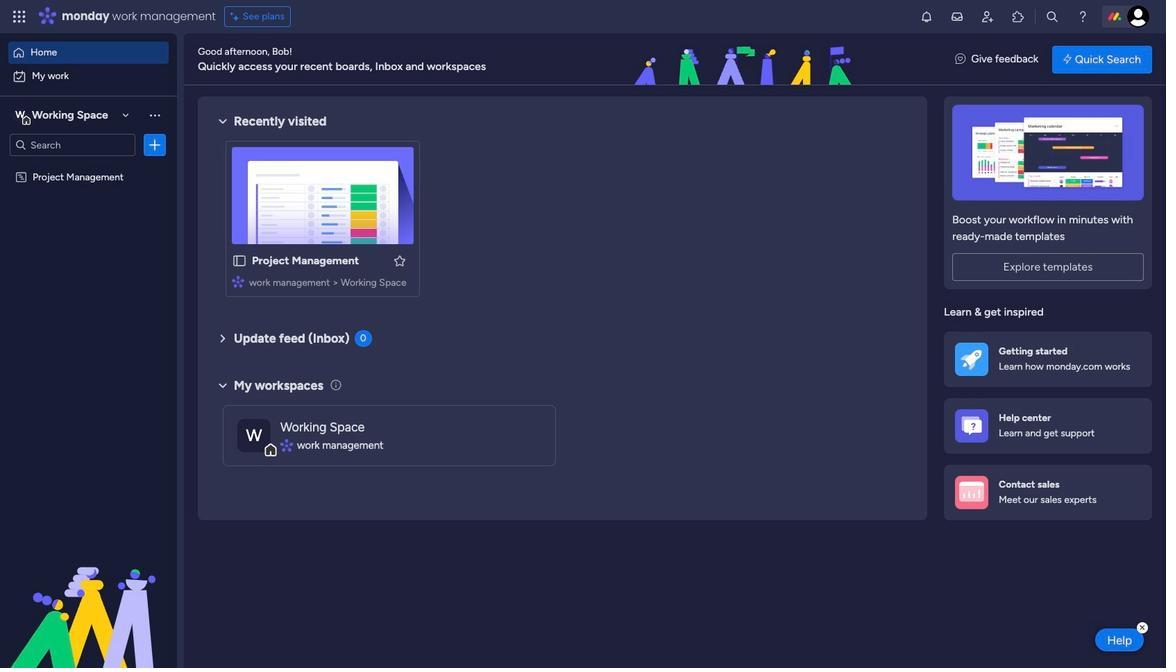 Task type: vqa. For each thing, say whether or not it's contained in the screenshot.
SEARCH IN WORKSPACE field
yes



Task type: describe. For each thing, give the bounding box(es) containing it.
options image
[[148, 138, 162, 152]]

select product image
[[13, 10, 26, 24]]

Search in workspace field
[[29, 137, 116, 153]]

1 horizontal spatial lottie animation element
[[552, 33, 942, 86]]

help image
[[1076, 10, 1090, 24]]

open update feed (inbox) image
[[215, 331, 231, 347]]

workspace options image
[[148, 108, 162, 122]]

monday marketplace image
[[1012, 10, 1026, 24]]

invite members image
[[981, 10, 995, 24]]

contact sales element
[[944, 465, 1153, 521]]

1 vertical spatial lottie animation image
[[0, 529, 177, 669]]

add to favorites image
[[393, 254, 407, 268]]

2 vertical spatial option
[[0, 164, 177, 167]]

workspace selection element
[[13, 107, 110, 125]]

help center element
[[944, 398, 1153, 454]]

1 vertical spatial workspace image
[[238, 419, 271, 452]]

update feed image
[[951, 10, 965, 24]]

1 vertical spatial lottie animation element
[[0, 529, 177, 669]]

0 vertical spatial lottie animation image
[[552, 33, 942, 86]]

0 element
[[355, 331, 372, 347]]



Task type: locate. For each thing, give the bounding box(es) containing it.
templates image image
[[957, 105, 1140, 201]]

notifications image
[[920, 10, 934, 24]]

lottie animation image
[[552, 33, 942, 86], [0, 529, 177, 669]]

0 vertical spatial lottie animation element
[[552, 33, 942, 86]]

1 vertical spatial option
[[8, 65, 169, 88]]

close my workspaces image
[[215, 378, 231, 394]]

list box
[[0, 162, 177, 376]]

1 horizontal spatial workspace image
[[238, 419, 271, 452]]

close recently visited image
[[215, 113, 231, 130]]

0 horizontal spatial lottie animation element
[[0, 529, 177, 669]]

1 horizontal spatial lottie animation image
[[552, 33, 942, 86]]

see plans image
[[230, 9, 243, 24]]

search everything image
[[1046, 10, 1060, 24]]

workspace image inside workspace selection element
[[13, 108, 27, 123]]

workspace image
[[13, 108, 27, 123], [238, 419, 271, 452]]

0 horizontal spatial lottie animation image
[[0, 529, 177, 669]]

getting started element
[[944, 332, 1153, 387]]

option
[[8, 42, 169, 64], [8, 65, 169, 88], [0, 164, 177, 167]]

0 vertical spatial option
[[8, 42, 169, 64]]

0 vertical spatial workspace image
[[13, 108, 27, 123]]

lottie animation element
[[552, 33, 942, 86], [0, 529, 177, 669]]

v2 bolt switch image
[[1064, 52, 1072, 67]]

v2 user feedback image
[[956, 52, 966, 67]]

0 horizontal spatial workspace image
[[13, 108, 27, 123]]

public board image
[[232, 253, 247, 269]]

bob builder image
[[1128, 6, 1150, 28]]



